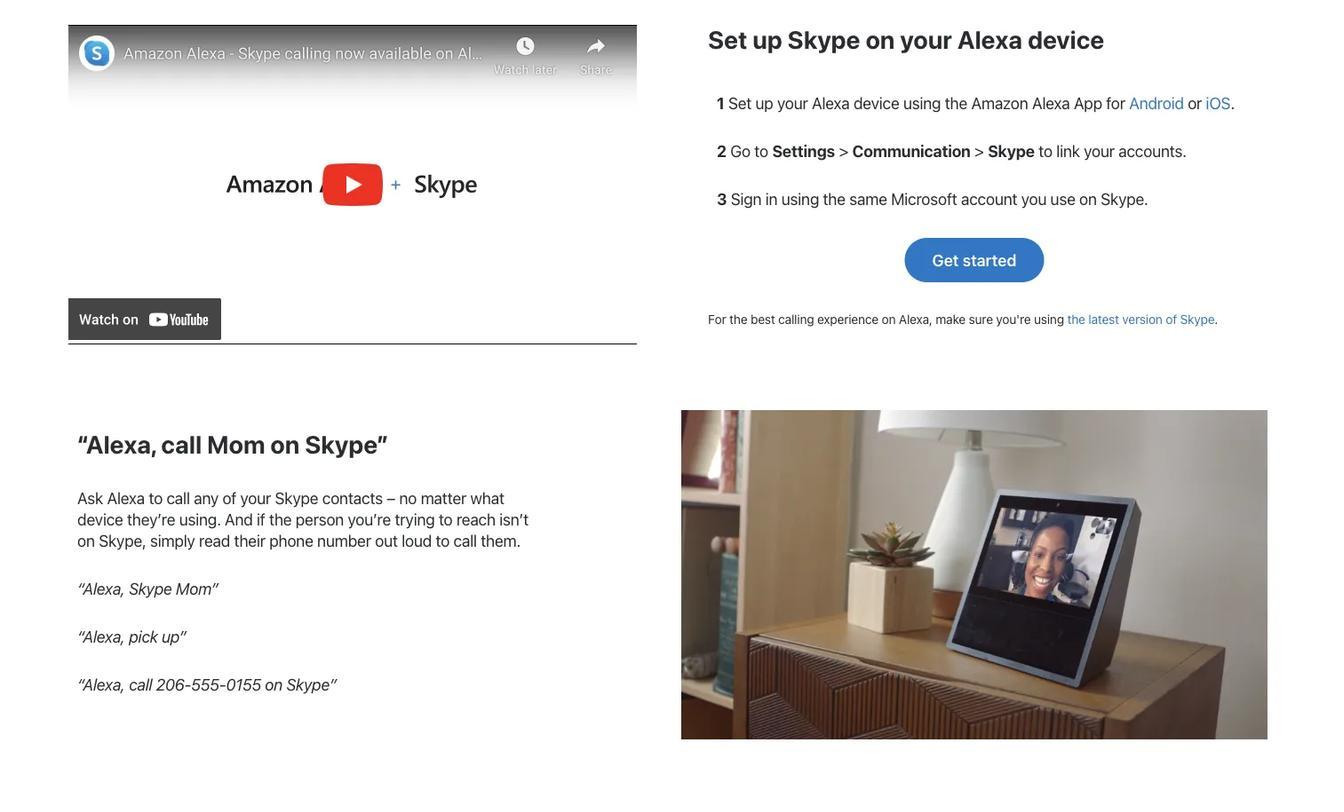 Task type: locate. For each thing, give the bounding box(es) containing it.
to up they're
[[149, 489, 163, 508]]

alexa
[[957, 25, 1023, 54], [812, 93, 850, 112], [1032, 93, 1070, 112], [107, 489, 145, 508]]

"alexa, left pick
[[77, 628, 125, 647]]

skype"
[[305, 430, 388, 459], [287, 676, 337, 695]]

1 set up your alexa device using the amazon alexa app for android or ios .
[[717, 93, 1235, 112]]

for
[[708, 312, 726, 326]]

>
[[839, 141, 849, 160], [975, 141, 984, 160]]

using right you're
[[1034, 312, 1064, 326]]

0 vertical spatial of
[[1166, 312, 1177, 326]]

2 horizontal spatial device
[[1028, 25, 1105, 54]]

1 "alexa, from the top
[[77, 430, 156, 459]]

on inside ask alexa to call any of your skype contacts – no matter what device they're using. and if the person you're trying to reach isn't on skype, simply read their phone number out loud to call them.
[[77, 532, 95, 551]]

of right version
[[1166, 312, 1177, 326]]

2 go to settings > communication > skype to link your accounts.
[[717, 141, 1187, 160]]

"alexa, call mom on skype"
[[77, 430, 388, 459]]

device up communication
[[854, 93, 900, 112]]

"alexa,
[[77, 430, 156, 459], [77, 580, 125, 599], [77, 628, 125, 647], [77, 676, 125, 695]]

pick
[[129, 628, 158, 647]]

skype.
[[1101, 189, 1148, 208]]

–
[[387, 489, 395, 508]]

to right "go" in the right top of the page
[[755, 141, 768, 160]]

"alexa, down skype,
[[77, 580, 125, 599]]

2
[[717, 141, 727, 160]]

"alexa, up ask
[[77, 430, 156, 459]]

your
[[900, 25, 952, 54], [777, 93, 808, 112], [1084, 141, 1115, 160], [240, 489, 271, 508]]

loud
[[402, 532, 432, 551]]

.
[[1231, 93, 1235, 112], [1215, 312, 1218, 326]]

latest
[[1089, 312, 1119, 326]]

alexa up amazon
[[957, 25, 1023, 54]]

"alexa, for "alexa, pick up"
[[77, 628, 125, 647]]

4 "alexa, from the top
[[77, 676, 125, 695]]

0 vertical spatial device
[[1028, 25, 1105, 54]]

3
[[717, 189, 727, 208]]

0 horizontal spatial using
[[782, 189, 819, 208]]

device down ask
[[77, 510, 123, 529]]

get
[[932, 251, 959, 270]]

up
[[753, 25, 782, 54], [756, 93, 773, 112]]

of right any
[[222, 489, 236, 508]]

0 horizontal spatial of
[[222, 489, 236, 508]]

0 vertical spatial .
[[1231, 93, 1235, 112]]

1 horizontal spatial >
[[975, 141, 984, 160]]

device up app
[[1028, 25, 1105, 54]]

on
[[866, 25, 895, 54], [1079, 189, 1097, 208], [882, 312, 896, 326], [270, 430, 300, 459], [77, 532, 95, 551], [265, 676, 283, 695]]

alexa up the settings
[[812, 93, 850, 112]]

1 horizontal spatial of
[[1166, 312, 1177, 326]]

go
[[731, 141, 751, 160]]

account
[[961, 189, 1018, 208]]

1 horizontal spatial using
[[903, 93, 941, 112]]

get started link
[[905, 238, 1044, 282]]

"alexa, down '"alexa, pick up"' at the bottom left
[[77, 676, 125, 695]]

link
[[1057, 141, 1080, 160]]

skype" right the 0155
[[287, 676, 337, 695]]

their
[[234, 532, 265, 551]]

contacts
[[322, 489, 383, 508]]

the left latest
[[1067, 312, 1085, 326]]

settings
[[772, 141, 835, 160]]

2 "alexa, from the top
[[77, 580, 125, 599]]

555-
[[191, 676, 226, 695]]

2 vertical spatial device
[[77, 510, 123, 529]]

device
[[1028, 25, 1105, 54], [854, 93, 900, 112], [77, 510, 123, 529]]

. right or
[[1231, 93, 1235, 112]]

"alexa, for "alexa, call mom on skype"
[[77, 430, 156, 459]]

2 horizontal spatial using
[[1034, 312, 1064, 326]]

> down 1 set up your alexa device using the amazon alexa app for android or ios .
[[975, 141, 984, 160]]

to right loud
[[436, 532, 450, 551]]

1 vertical spatial of
[[222, 489, 236, 508]]

> right the settings
[[839, 141, 849, 160]]

get started
[[932, 251, 1017, 270]]

if
[[257, 510, 265, 529]]

app
[[1074, 93, 1102, 112]]

any
[[194, 489, 219, 508]]

set right 1 on the right of the page
[[728, 93, 752, 112]]

in
[[766, 189, 778, 208]]

0 horizontal spatial .
[[1215, 312, 1218, 326]]

to
[[755, 141, 768, 160], [1039, 141, 1053, 160], [149, 489, 163, 508], [439, 510, 453, 529], [436, 532, 450, 551]]

ask
[[77, 489, 103, 508]]

microsoft
[[891, 189, 957, 208]]

alexa,
[[899, 312, 933, 326]]

the inside ask alexa to call any of your skype contacts – no matter what device they're using. and if the person you're trying to reach isn't on skype, simply read their phone number out loud to call them.
[[269, 510, 292, 529]]

ask alexa to call any of your skype contacts – no matter what device they're using. and if the person you're trying to reach isn't on skype, simply read their phone number out loud to call them.
[[77, 489, 529, 551]]

skype" up contacts
[[305, 430, 388, 459]]

alexa left app
[[1032, 93, 1070, 112]]

1 vertical spatial using
[[782, 189, 819, 208]]

phone
[[269, 532, 313, 551]]

your up if
[[240, 489, 271, 508]]

call left any
[[167, 489, 190, 508]]

set
[[708, 25, 747, 54], [728, 93, 752, 112]]

the
[[945, 93, 968, 112], [823, 189, 846, 208], [730, 312, 748, 326], [1067, 312, 1085, 326], [269, 510, 292, 529]]

1 vertical spatial device
[[854, 93, 900, 112]]

using right in
[[782, 189, 819, 208]]

skype,
[[99, 532, 146, 551]]

0155
[[226, 676, 261, 695]]

alexa up they're
[[107, 489, 145, 508]]

set up skype on your alexa device
[[708, 25, 1105, 54]]

experience
[[817, 312, 879, 326]]

call
[[161, 430, 202, 459], [167, 489, 190, 508], [454, 532, 477, 551], [129, 676, 152, 695]]

reach
[[457, 510, 496, 529]]

make
[[936, 312, 966, 326]]

3 "alexa, from the top
[[77, 628, 125, 647]]

0 horizontal spatial >
[[839, 141, 849, 160]]

using
[[903, 93, 941, 112], [782, 189, 819, 208], [1034, 312, 1064, 326]]

1 vertical spatial .
[[1215, 312, 1218, 326]]

your right 'link'
[[1084, 141, 1115, 160]]

set up 1 on the right of the page
[[708, 25, 747, 54]]

android
[[1129, 93, 1184, 112]]

0 horizontal spatial device
[[77, 510, 123, 529]]

skype
[[788, 25, 861, 54], [988, 141, 1035, 160], [1180, 312, 1215, 326], [275, 489, 318, 508], [129, 580, 172, 599]]

sign
[[731, 189, 762, 208]]

they're
[[127, 510, 175, 529]]

call left 206-
[[129, 676, 152, 695]]

the right if
[[269, 510, 292, 529]]

. right version
[[1215, 312, 1218, 326]]

using up communication
[[903, 93, 941, 112]]

of inside ask alexa to call any of your skype contacts – no matter what device they're using. and if the person you're trying to reach isn't on skype, simply read their phone number out loud to call them.
[[222, 489, 236, 508]]

your inside ask alexa to call any of your skype contacts – no matter what device they're using. and if the person you're trying to reach isn't on skype, simply read their phone number out loud to call them.
[[240, 489, 271, 508]]

you're
[[348, 510, 391, 529]]

up"
[[162, 628, 186, 647]]

of
[[1166, 312, 1177, 326], [222, 489, 236, 508]]

no
[[399, 489, 417, 508]]



Task type: describe. For each thing, give the bounding box(es) containing it.
matter
[[421, 489, 467, 508]]

your up 1 set up your alexa device using the amazon alexa app for android or ios .
[[900, 25, 952, 54]]

alexa inside ask alexa to call any of your skype contacts – no matter what device they're using. and if the person you're trying to reach isn't on skype, simply read their phone number out loud to call them.
[[107, 489, 145, 508]]

1
[[717, 93, 725, 112]]

read
[[199, 532, 230, 551]]

same
[[850, 189, 887, 208]]

0 vertical spatial set
[[708, 25, 747, 54]]

to down matter
[[439, 510, 453, 529]]

use
[[1051, 189, 1076, 208]]

call down reach
[[454, 532, 477, 551]]

or
[[1188, 93, 1202, 112]]

calling
[[778, 312, 814, 326]]

person
[[296, 510, 344, 529]]

them.
[[481, 532, 521, 551]]

the left same
[[823, 189, 846, 208]]

to left 'link'
[[1039, 141, 1053, 160]]

amazon
[[971, 93, 1028, 112]]

out
[[375, 532, 398, 551]]

1 vertical spatial set
[[728, 93, 752, 112]]

"alexa, for "alexa, skype mom"
[[77, 580, 125, 599]]

0 vertical spatial skype"
[[305, 430, 388, 459]]

mom"
[[176, 580, 218, 599]]

the right for
[[730, 312, 748, 326]]

sure
[[969, 312, 993, 326]]

ios link
[[1206, 93, 1231, 112]]

1 horizontal spatial .
[[1231, 93, 1235, 112]]

accounts.
[[1119, 141, 1187, 160]]

your up the settings
[[777, 93, 808, 112]]

call left mom
[[161, 430, 202, 459]]

started
[[963, 251, 1017, 270]]

skype inside ask alexa to call any of your skype contacts – no matter what device they're using. and if the person you're trying to reach isn't on skype, simply read their phone number out loud to call them.
[[275, 489, 318, 508]]

2 > from the left
[[975, 141, 984, 160]]

using.
[[179, 510, 221, 529]]

ios
[[1206, 93, 1231, 112]]

android link
[[1129, 93, 1184, 112]]

isn't
[[500, 510, 529, 529]]

what
[[470, 489, 504, 508]]

call mom alexa image
[[681, 410, 1268, 740]]

for
[[1106, 93, 1125, 112]]

1 vertical spatial up
[[756, 93, 773, 112]]

mom
[[207, 430, 265, 459]]

2 vertical spatial using
[[1034, 312, 1064, 326]]

the left amazon
[[945, 93, 968, 112]]

0 vertical spatial using
[[903, 93, 941, 112]]

for the best calling experience on alexa, make sure you're using the latest version of skype .
[[708, 312, 1218, 326]]

you're
[[996, 312, 1031, 326]]

simply
[[150, 532, 195, 551]]

1 horizontal spatial device
[[854, 93, 900, 112]]

the latest version of skype link
[[1067, 312, 1215, 326]]

"alexa, skype mom"
[[77, 580, 218, 599]]

1 > from the left
[[839, 141, 849, 160]]

trying
[[395, 510, 435, 529]]

device inside ask alexa to call any of your skype contacts – no matter what device they're using. and if the person you're trying to reach isn't on skype, simply read their phone number out loud to call them.
[[77, 510, 123, 529]]

best
[[751, 312, 775, 326]]

communication
[[852, 141, 971, 160]]

and
[[225, 510, 253, 529]]

1 vertical spatial skype"
[[287, 676, 337, 695]]

3 sign in using the same microsoft account you use on skype.
[[717, 189, 1148, 208]]

version
[[1122, 312, 1163, 326]]

you
[[1021, 189, 1047, 208]]

"alexa, pick up"
[[77, 628, 186, 647]]

"alexa, for "alexa, call 206-555-0155 on skype"
[[77, 676, 125, 695]]

number
[[317, 532, 371, 551]]

"alexa, call 206-555-0155 on skype"
[[77, 676, 337, 695]]

206-
[[156, 676, 191, 695]]

0 vertical spatial up
[[753, 25, 782, 54]]



Task type: vqa. For each thing, say whether or not it's contained in the screenshot.
the middle laptop
no



